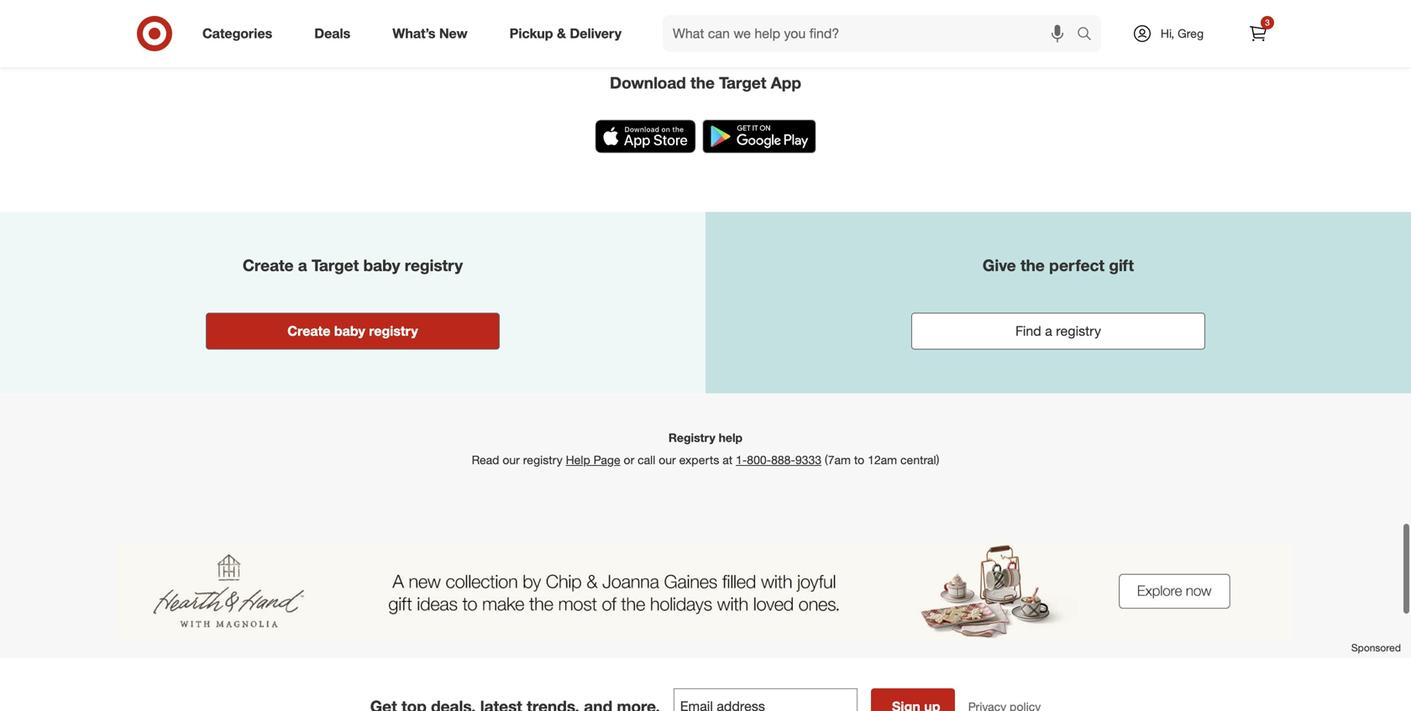 Task type: locate. For each thing, give the bounding box(es) containing it.
hi,
[[1161, 26, 1175, 41]]

baby
[[364, 256, 400, 275], [334, 323, 365, 339]]

download
[[610, 73, 686, 92]]

the right the download
[[691, 73, 715, 92]]

the right give
[[1021, 256, 1045, 275]]

app
[[771, 73, 802, 92]]

a for find
[[1046, 323, 1053, 339]]

1 vertical spatial the
[[1021, 256, 1045, 275]]

What can we help you find? suggestions appear below search field
[[663, 15, 1082, 52]]

create inside button
[[288, 323, 331, 339]]

a inside button
[[1046, 323, 1053, 339]]

sponsored
[[1352, 642, 1402, 655]]

our right read
[[503, 453, 520, 468]]

12am
[[868, 453, 898, 468]]

create baby registry
[[288, 323, 418, 339]]

1 vertical spatial a
[[1046, 323, 1053, 339]]

1 vertical spatial target
[[312, 256, 359, 275]]

1-
[[736, 453, 747, 468]]

a up the create baby registry at the left
[[298, 256, 307, 275]]

pickup & delivery
[[510, 25, 622, 42]]

(7am
[[825, 453, 851, 468]]

delivery
[[570, 25, 622, 42]]

baby down the create a target baby registry
[[334, 323, 365, 339]]

the for target
[[691, 73, 715, 92]]

the
[[691, 73, 715, 92], [1021, 256, 1045, 275]]

1 vertical spatial create
[[288, 323, 331, 339]]

0 vertical spatial the
[[691, 73, 715, 92]]

advertisement region
[[10, 543, 1402, 641]]

0 vertical spatial baby
[[364, 256, 400, 275]]

1-800-888-9333 link
[[736, 453, 822, 468]]

target left app
[[720, 73, 767, 92]]

0 vertical spatial create
[[243, 256, 294, 275]]

our right 'call'
[[659, 453, 676, 468]]

a
[[298, 256, 307, 275], [1046, 323, 1053, 339]]

1 horizontal spatial the
[[1021, 256, 1045, 275]]

1 horizontal spatial target
[[720, 73, 767, 92]]

1 horizontal spatial a
[[1046, 323, 1053, 339]]

target up the create baby registry at the left
[[312, 256, 359, 275]]

gift
[[1110, 256, 1135, 275]]

3 link
[[1240, 15, 1277, 52]]

download the target app
[[610, 73, 802, 92]]

what's new
[[393, 25, 468, 42]]

registry
[[405, 256, 463, 275], [369, 323, 418, 339], [1057, 323, 1102, 339], [523, 453, 563, 468]]

target for the
[[720, 73, 767, 92]]

0 horizontal spatial target
[[312, 256, 359, 275]]

what's new link
[[378, 15, 489, 52]]

or
[[624, 453, 635, 468]]

0 vertical spatial a
[[298, 256, 307, 275]]

find
[[1016, 323, 1042, 339]]

0 vertical spatial target
[[720, 73, 767, 92]]

baby inside the create baby registry button
[[334, 323, 365, 339]]

1 vertical spatial baby
[[334, 323, 365, 339]]

our
[[503, 453, 520, 468], [659, 453, 676, 468]]

download on the app store image
[[596, 120, 696, 154]]

0 horizontal spatial a
[[298, 256, 307, 275]]

create a target baby registry
[[243, 256, 463, 275]]

2 our from the left
[[659, 453, 676, 468]]

create
[[243, 256, 294, 275], [288, 323, 331, 339]]

0 horizontal spatial our
[[503, 453, 520, 468]]

1 horizontal spatial our
[[659, 453, 676, 468]]

baby up the create baby registry at the left
[[364, 256, 400, 275]]

9333
[[796, 453, 822, 468]]

3
[[1266, 17, 1271, 28]]

pickup & delivery link
[[496, 15, 643, 52]]

give the perfect gift
[[983, 256, 1135, 275]]

888-
[[772, 453, 796, 468]]

target
[[720, 73, 767, 92], [312, 256, 359, 275]]

a right find
[[1046, 323, 1053, 339]]

None text field
[[674, 689, 858, 712]]

page
[[594, 453, 621, 468]]

to
[[855, 453, 865, 468]]

0 horizontal spatial the
[[691, 73, 715, 92]]



Task type: vqa. For each thing, say whether or not it's contained in the screenshot.
REDCARD link on the top of the page
no



Task type: describe. For each thing, give the bounding box(es) containing it.
create baby registry link
[[206, 313, 500, 350]]

target for a
[[312, 256, 359, 275]]

greg
[[1178, 26, 1204, 41]]

experts
[[680, 453, 720, 468]]

&
[[557, 25, 566, 42]]

find a registry button
[[912, 313, 1206, 350]]

give
[[983, 256, 1017, 275]]

categories link
[[188, 15, 293, 52]]

search
[[1070, 27, 1110, 43]]

registry help read our registry help page or call our experts at 1-800-888-9333 (7am to 12am central)
[[472, 431, 940, 468]]

call
[[638, 453, 656, 468]]

perfect
[[1050, 256, 1105, 275]]

new
[[439, 25, 468, 42]]

800-
[[747, 453, 772, 468]]

find a registry link
[[912, 313, 1206, 350]]

categories
[[203, 25, 272, 42]]

a for create
[[298, 256, 307, 275]]

help
[[566, 453, 591, 468]]

read
[[472, 453, 500, 468]]

user image by @thejmama image
[[1008, 0, 1261, 15]]

hi, greg
[[1161, 26, 1204, 41]]

the for perfect
[[1021, 256, 1045, 275]]

create for create baby registry
[[288, 323, 331, 339]]

1 our from the left
[[503, 453, 520, 468]]

what's
[[393, 25, 436, 42]]

central)
[[901, 453, 940, 468]]

registry inside button
[[369, 323, 418, 339]]

pickup
[[510, 25, 553, 42]]

create baby registry button
[[206, 313, 500, 350]]

registry inside button
[[1057, 323, 1102, 339]]

help page link
[[566, 453, 621, 468]]

registry
[[669, 431, 716, 445]]

deals link
[[300, 15, 372, 52]]

registry inside registry help read our registry help page or call our experts at 1-800-888-9333 (7am to 12am central)
[[523, 453, 563, 468]]

at
[[723, 453, 733, 468]]

find a registry
[[1016, 323, 1102, 339]]

deals
[[314, 25, 351, 42]]

create for create a target baby registry
[[243, 256, 294, 275]]

user image by @mackenziehoran image
[[0, 0, 252, 15]]

get it on google play image
[[703, 120, 816, 154]]

help
[[719, 431, 743, 445]]

search button
[[1070, 15, 1110, 55]]

user image by @poppyfreitas image
[[1261, 0, 1387, 15]]



